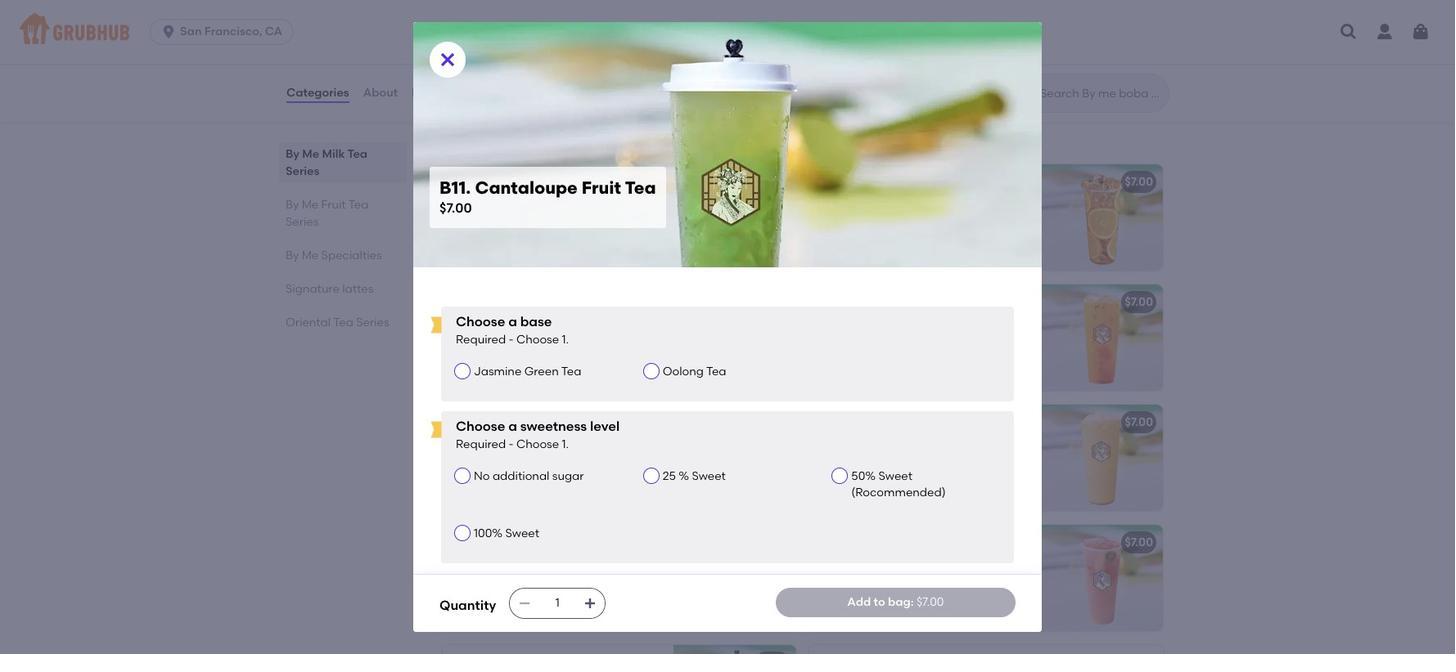 Task type: describe. For each thing, give the bounding box(es) containing it.
choose down mango
[[456, 314, 505, 330]]

b11.
[[440, 178, 471, 199]]

are
[[477, 132, 493, 143]]

sweet for 100% sweet
[[506, 527, 540, 541]]

a11. thai milk tea
[[453, 36, 549, 50]]

100% sweet
[[474, 527, 540, 541]]

svg image inside san francisco, ca button
[[161, 24, 177, 40]]

fruit for b3. mango fruit tea
[[515, 296, 541, 310]]

b7. honey grapefruit tea image
[[674, 526, 797, 632]]

orange
[[840, 175, 882, 189]]

by for by me fruit tea series
[[286, 198, 299, 212]]

choose a sweetness level required - choose 1.
[[456, 419, 620, 452]]

grapefruit
[[509, 536, 568, 550]]

mango
[[473, 296, 512, 310]]

100%
[[474, 527, 503, 541]]

b5. litchi fruit tea
[[453, 416, 552, 430]]

me for by me specialties
[[302, 249, 319, 263]]

a11.
[[453, 36, 473, 50]]

add
[[848, 596, 871, 610]]

by for by me milk tea series
[[286, 147, 300, 161]]

fruit for b4. passion fruit tea
[[886, 296, 912, 310]]

$7.00 for b3. mango fruit tea image
[[759, 296, 787, 310]]

b2.
[[820, 175, 837, 189]]

all
[[440, 132, 451, 143]]

b5. litchi fruit tea button
[[443, 405, 797, 512]]

b1.
[[453, 175, 468, 189]]

honey
[[471, 536, 507, 550]]

level
[[590, 419, 620, 435]]

oriental
[[286, 316, 331, 330]]

no additional sugar
[[474, 470, 584, 484]]

san francisco, ca
[[180, 25, 283, 38]]

me for by me milk tea series
[[302, 147, 319, 161]]

tea for b1. signature fruit tea
[[556, 175, 576, 189]]

series down lattes
[[356, 316, 389, 330]]

search icon image
[[1014, 84, 1034, 103]]

b11. cantaloupe fruit tea image
[[674, 646, 797, 655]]

svg image inside main navigation navigation
[[1411, 22, 1431, 42]]

choose up no
[[456, 419, 505, 435]]

milk for me
[[322, 147, 345, 161]]

- inside choose a sweetness level required - choose 1.
[[509, 438, 514, 452]]

required inside choose a base required - choose 1.
[[456, 333, 506, 347]]

$7.00 button for b7. honey grapefruit tea
[[810, 526, 1163, 632]]

1. inside choose a base required - choose 1.
[[562, 333, 569, 347]]

b11. cantaloupe fruit tea $7.00
[[440, 178, 656, 217]]

$7.00 for b4. passion fruit tea image
[[1125, 296, 1154, 310]]

25
[[663, 470, 676, 484]]

b4.
[[820, 296, 837, 310]]

francisco,
[[204, 25, 262, 38]]

tea for b11. cantaloupe fruit tea $7.00
[[625, 178, 656, 199]]

$7.00 for the b9. white peach fruit tea image on the right bottom of the page
[[1125, 536, 1154, 550]]

b1. signature fruit tea
[[453, 175, 576, 189]]

fruit for by me fruit tea series all item are available large 22 oz. size.
[[496, 109, 535, 129]]

additional
[[493, 470, 550, 484]]

by me fruit tea series
[[286, 198, 369, 229]]

50% sweet (rocommended)
[[852, 470, 946, 500]]

tea for b4. passion fruit tea
[[914, 296, 934, 310]]

about
[[363, 86, 398, 100]]

base
[[520, 314, 552, 330]]

50%
[[852, 470, 876, 484]]

me for by me fruit tea series
[[302, 198, 319, 212]]

bag:
[[888, 596, 914, 610]]

$7.00 inside b11. cantaloupe fruit tea $7.00
[[440, 201, 472, 217]]

add to bag: $7.00
[[848, 596, 944, 610]]

1. inside choose a sweetness level required - choose 1.
[[562, 438, 569, 452]]

series for by me fruit tea series all item are available large 22 oz. size.
[[574, 109, 626, 129]]

b5.
[[453, 416, 470, 430]]

oz.
[[582, 132, 595, 143]]

lattes
[[342, 282, 374, 296]]

by me fruit tea series all item are available large 22 oz. size.
[[440, 109, 626, 143]]

thai
[[476, 36, 501, 50]]

tea for by me fruit tea series
[[349, 198, 369, 212]]

required inside choose a sweetness level required - choose 1.
[[456, 438, 506, 452]]

fruit for b5. litchi fruit tea
[[503, 416, 529, 430]]

litchi
[[473, 416, 501, 430]]

$6.75
[[757, 35, 786, 49]]

25 % sweet
[[663, 470, 726, 484]]

cantaloupe
[[475, 178, 578, 199]]

1 horizontal spatial svg image
[[518, 598, 532, 611]]

oolong
[[663, 365, 704, 379]]

tea for by me fruit tea series all item are available large 22 oz. size.
[[539, 109, 570, 129]]

by me milk tea series
[[286, 147, 368, 178]]

b3. mango fruit tea image
[[674, 285, 797, 391]]

passion
[[840, 296, 884, 310]]

about button
[[362, 64, 399, 123]]

series for by me milk tea series
[[286, 165, 320, 178]]

0 vertical spatial signature
[[471, 175, 525, 189]]



Task type: vqa. For each thing, say whether or not it's contained in the screenshot.
Delivery button at the bottom
no



Task type: locate. For each thing, give the bounding box(es) containing it.
22
[[569, 132, 580, 143]]

$7.00 button
[[810, 405, 1163, 512], [810, 526, 1163, 632]]

1 a from the top
[[509, 314, 517, 330]]

fruit inside button
[[503, 416, 529, 430]]

0 vertical spatial a
[[509, 314, 517, 330]]

signature right 'b1.' in the left top of the page
[[471, 175, 525, 189]]

1 vertical spatial signature
[[286, 282, 340, 296]]

a inside choose a base required - choose 1.
[[509, 314, 517, 330]]

fruit up base
[[515, 296, 541, 310]]

Search By me boba tea search field
[[1039, 86, 1164, 102]]

sweetness
[[520, 419, 587, 435]]

2 - from the top
[[509, 438, 514, 452]]

by for by me specialties
[[286, 249, 299, 263]]

choose down sweetness
[[517, 438, 559, 452]]

fruit inside b11. cantaloupe fruit tea $7.00
[[582, 178, 621, 199]]

fruit
[[496, 109, 535, 129], [528, 175, 554, 189], [885, 175, 910, 189], [582, 178, 621, 199], [321, 198, 346, 212], [515, 296, 541, 310], [886, 296, 912, 310], [503, 416, 529, 430]]

1 required from the top
[[456, 333, 506, 347]]

sugar
[[552, 470, 584, 484]]

0 vertical spatial required
[[456, 333, 506, 347]]

by
[[440, 109, 461, 129], [286, 147, 300, 161], [286, 198, 299, 212], [286, 249, 299, 263]]

0 vertical spatial 1.
[[562, 333, 569, 347]]

1.
[[562, 333, 569, 347], [562, 438, 569, 452]]

by inside by me fruit tea series
[[286, 198, 299, 212]]

b4. passion fruit tea
[[820, 296, 934, 310]]

2 horizontal spatial svg image
[[1411, 22, 1431, 42]]

choose down base
[[517, 333, 559, 347]]

b7.
[[453, 536, 468, 550]]

me down the categories button
[[302, 147, 319, 161]]

me down by me milk tea series
[[302, 198, 319, 212]]

sweet right 100%
[[506, 527, 540, 541]]

fruit up available
[[496, 109, 535, 129]]

main navigation navigation
[[0, 0, 1456, 64]]

(rocommended)
[[852, 487, 946, 500]]

b3.
[[453, 296, 470, 310]]

categories
[[287, 86, 349, 100]]

green
[[525, 365, 559, 379]]

series for by me fruit tea series
[[286, 215, 319, 229]]

me inside by me fruit tea series all item are available large 22 oz. size.
[[465, 109, 491, 129]]

milk for thai
[[503, 36, 526, 50]]

fruit for b11. cantaloupe fruit tea $7.00
[[582, 178, 621, 199]]

milk inside by me milk tea series
[[322, 147, 345, 161]]

by inside by me fruit tea series all item are available large 22 oz. size.
[[440, 109, 461, 129]]

0 horizontal spatial svg image
[[161, 24, 177, 40]]

signature up oriental
[[286, 282, 340, 296]]

large
[[542, 132, 567, 143]]

1 vertical spatial required
[[456, 438, 506, 452]]

$7.00 for the "b6. pineapple fruit tea" image on the right bottom of the page
[[1125, 416, 1154, 430]]

a right "litchi"
[[509, 419, 517, 435]]

1 $7.00 button from the top
[[810, 405, 1163, 512]]

1. down sweetness
[[562, 438, 569, 452]]

ca
[[265, 25, 283, 38]]

size.
[[598, 132, 617, 143]]

1 vertical spatial a
[[509, 419, 517, 435]]

b4. passion fruit tea image
[[1041, 285, 1163, 391]]

tea for b7. honey grapefruit tea
[[571, 536, 591, 550]]

me inside by me fruit tea series
[[302, 198, 319, 212]]

tea for by me milk tea series
[[347, 147, 368, 161]]

a inside choose a sweetness level required - choose 1.
[[509, 419, 517, 435]]

milk up by me fruit tea series
[[322, 147, 345, 161]]

2 horizontal spatial svg image
[[1339, 22, 1359, 42]]

b6. pineapple fruit tea image
[[1041, 405, 1163, 512]]

series up the size.
[[574, 109, 626, 129]]

tea for b2. orange fruit tea
[[913, 175, 933, 189]]

me up signature lattes
[[302, 249, 319, 263]]

quantity
[[440, 599, 496, 614]]

me inside by me milk tea series
[[302, 147, 319, 161]]

b7. honey grapefruit tea
[[453, 536, 591, 550]]

fruit down the size.
[[582, 178, 621, 199]]

required
[[456, 333, 506, 347], [456, 438, 506, 452]]

by for by me fruit tea series all item are available large 22 oz. size.
[[440, 109, 461, 129]]

fruit for b1. signature fruit tea
[[528, 175, 554, 189]]

fruit inside by me fruit tea series
[[321, 198, 346, 212]]

b5. litchi fruit tea image
[[674, 405, 797, 512]]

-
[[509, 333, 514, 347], [509, 438, 514, 452]]

me for by me fruit tea series all item are available large 22 oz. size.
[[465, 109, 491, 129]]

1 horizontal spatial signature
[[471, 175, 525, 189]]

0 horizontal spatial sweet
[[506, 527, 540, 541]]

categories button
[[286, 64, 350, 123]]

by down by me milk tea series
[[286, 198, 299, 212]]

0 horizontal spatial milk
[[322, 147, 345, 161]]

by up signature lattes
[[286, 249, 299, 263]]

$7.00
[[1125, 175, 1154, 189], [440, 201, 472, 217], [759, 296, 787, 310], [1125, 296, 1154, 310], [1125, 416, 1154, 430], [1125, 536, 1154, 550], [917, 596, 944, 610]]

series
[[574, 109, 626, 129], [286, 165, 320, 178], [286, 215, 319, 229], [356, 316, 389, 330]]

tea inside by me fruit tea series
[[349, 198, 369, 212]]

1. up jasmine green tea
[[562, 333, 569, 347]]

b9. white peach fruit tea image
[[1041, 526, 1163, 632]]

fruit for by me fruit tea series
[[321, 198, 346, 212]]

1 1. from the top
[[562, 333, 569, 347]]

specialties
[[321, 249, 382, 263]]

tea for b5. litchi fruit tea
[[531, 416, 552, 430]]

oolong tea
[[663, 365, 727, 379]]

fruit right orange
[[885, 175, 910, 189]]

0 vertical spatial $7.00 button
[[810, 405, 1163, 512]]

reviews button
[[411, 64, 458, 123]]

0 vertical spatial -
[[509, 333, 514, 347]]

fruit down by me milk tea series
[[321, 198, 346, 212]]

%
[[679, 470, 689, 484]]

signature lattes
[[286, 282, 374, 296]]

oriental tea series
[[286, 316, 389, 330]]

me up are
[[465, 109, 491, 129]]

tea for b3. mango fruit tea
[[543, 296, 563, 310]]

reviews
[[412, 86, 457, 100]]

sweet right % in the bottom left of the page
[[692, 470, 726, 484]]

jasmine
[[474, 365, 522, 379]]

fruit inside by me fruit tea series all item are available large 22 oz. size.
[[496, 109, 535, 129]]

tea inside by me fruit tea series all item are available large 22 oz. size.
[[539, 109, 570, 129]]

fruit for b2. orange fruit tea
[[885, 175, 910, 189]]

1 vertical spatial svg image
[[438, 50, 458, 70]]

jasmine green tea
[[474, 365, 582, 379]]

2 required from the top
[[456, 438, 506, 452]]

Input item quantity number field
[[540, 589, 576, 619]]

b2. orange fruit tea image
[[1041, 165, 1163, 271]]

2 $7.00 button from the top
[[810, 526, 1163, 632]]

tea inside b11. cantaloupe fruit tea $7.00
[[625, 178, 656, 199]]

2 1. from the top
[[562, 438, 569, 452]]

sweet
[[692, 470, 726, 484], [879, 470, 913, 484], [506, 527, 540, 541]]

choose a base required - choose 1.
[[456, 314, 569, 347]]

series inside by me milk tea series
[[286, 165, 320, 178]]

0 horizontal spatial svg image
[[438, 50, 458, 70]]

series up by me specialties
[[286, 215, 319, 229]]

- down b5. litchi fruit tea
[[509, 438, 514, 452]]

0 horizontal spatial signature
[[286, 282, 340, 296]]

by up 'all'
[[440, 109, 461, 129]]

san francisco, ca button
[[150, 19, 300, 45]]

sweet inside 50% sweet (rocommended)
[[879, 470, 913, 484]]

tea inside by me milk tea series
[[347, 147, 368, 161]]

choose
[[456, 314, 505, 330], [517, 333, 559, 347], [456, 419, 505, 435], [517, 438, 559, 452]]

by me specialties
[[286, 249, 382, 263]]

1 horizontal spatial svg image
[[584, 598, 597, 611]]

svg image
[[1339, 22, 1359, 42], [161, 24, 177, 40], [518, 598, 532, 611]]

b2. orange fruit tea
[[820, 175, 933, 189]]

fruit right "litchi"
[[503, 416, 529, 430]]

milk right the thai
[[503, 36, 526, 50]]

1 vertical spatial 1.
[[562, 438, 569, 452]]

sweet up (rocommended)
[[879, 470, 913, 484]]

2 a from the top
[[509, 419, 517, 435]]

available
[[496, 132, 540, 143]]

b7. honey grapefruit tea button
[[443, 526, 797, 632]]

milk
[[503, 36, 526, 50], [322, 147, 345, 161]]

svg image
[[1411, 22, 1431, 42], [438, 50, 458, 70], [584, 598, 597, 611]]

1 horizontal spatial milk
[[503, 36, 526, 50]]

signature
[[471, 175, 525, 189], [286, 282, 340, 296]]

2 horizontal spatial sweet
[[879, 470, 913, 484]]

b1. signature fruit tea image
[[674, 165, 797, 271]]

$7.00 for the 'b2. orange fruit tea' image
[[1125, 175, 1154, 189]]

0 vertical spatial svg image
[[1411, 22, 1431, 42]]

0 vertical spatial milk
[[503, 36, 526, 50]]

1 vertical spatial -
[[509, 438, 514, 452]]

series inside by me fruit tea series all item are available large 22 oz. size.
[[574, 109, 626, 129]]

san
[[180, 25, 202, 38]]

tea
[[529, 36, 549, 50], [539, 109, 570, 129], [347, 147, 368, 161], [556, 175, 576, 189], [913, 175, 933, 189], [625, 178, 656, 199], [349, 198, 369, 212], [543, 296, 563, 310], [914, 296, 934, 310], [333, 316, 354, 330], [561, 365, 582, 379], [707, 365, 727, 379], [531, 416, 552, 430], [571, 536, 591, 550]]

me
[[465, 109, 491, 129], [302, 147, 319, 161], [302, 198, 319, 212], [302, 249, 319, 263]]

by inside by me milk tea series
[[286, 147, 300, 161]]

1 horizontal spatial sweet
[[692, 470, 726, 484]]

b3. mango fruit tea
[[453, 296, 563, 310]]

sweet for 50% sweet (rocommended)
[[879, 470, 913, 484]]

$7.50
[[759, 175, 787, 189]]

2 vertical spatial svg image
[[584, 598, 597, 611]]

1 vertical spatial $7.00 button
[[810, 526, 1163, 632]]

1 vertical spatial milk
[[322, 147, 345, 161]]

a for base
[[509, 314, 517, 330]]

a
[[509, 314, 517, 330], [509, 419, 517, 435]]

required up jasmine
[[456, 333, 506, 347]]

1 - from the top
[[509, 333, 514, 347]]

$7.00 button for b5. litchi fruit tea
[[810, 405, 1163, 512]]

item
[[454, 132, 475, 143]]

no
[[474, 470, 490, 484]]

tea for a11. thai milk tea
[[529, 36, 549, 50]]

series inside by me fruit tea series
[[286, 215, 319, 229]]

series up by me fruit tea series
[[286, 165, 320, 178]]

fruit right passion
[[886, 296, 912, 310]]

required down "litchi"
[[456, 438, 506, 452]]

a for sweetness
[[509, 419, 517, 435]]

to
[[874, 596, 886, 610]]

- inside choose a base required - choose 1.
[[509, 333, 514, 347]]

fruit down large
[[528, 175, 554, 189]]

by down the categories button
[[286, 147, 300, 161]]

- up jasmine
[[509, 333, 514, 347]]

a down b3. mango fruit tea
[[509, 314, 517, 330]]



